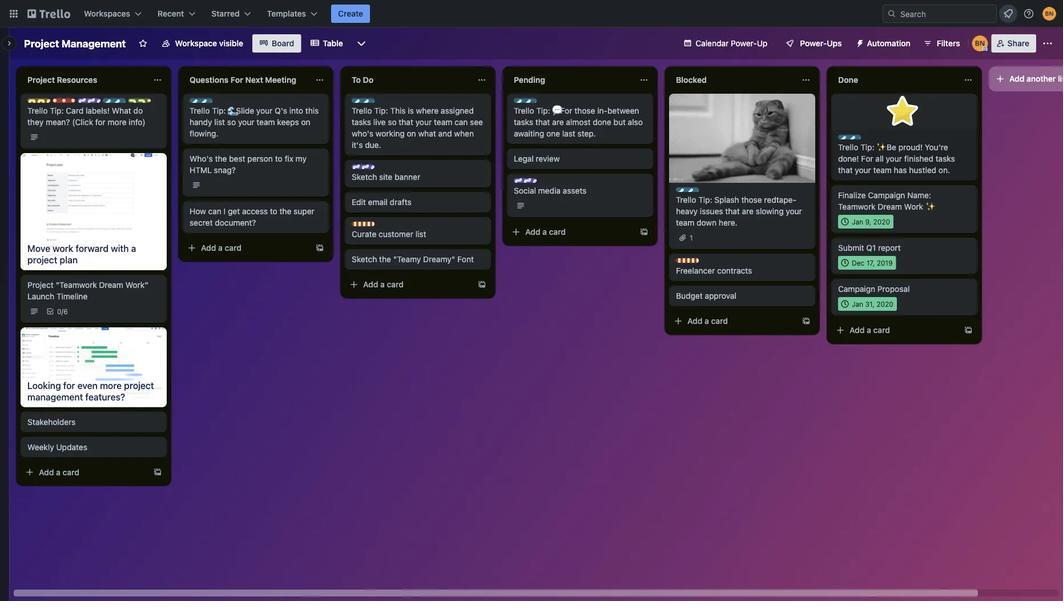 Task type: locate. For each thing, give the bounding box(es) containing it.
add a card down document?
[[201, 243, 242, 253]]

ben nelson (bennelson96) image
[[1043, 7, 1057, 21], [973, 35, 989, 51]]

0 vertical spatial to
[[275, 154, 283, 163]]

those inside trello tip trello tip: 💬for those in-between tasks that are almost done but also awaiting one last step.
[[575, 106, 596, 115]]

Dec 17, 2019 checkbox
[[839, 256, 897, 270]]

project inside board name text field
[[24, 37, 59, 49]]

0 horizontal spatial create from template… image
[[478, 280, 487, 289]]

live
[[374, 117, 386, 127]]

1 so from the left
[[227, 117, 236, 127]]

add a card button for pending
[[507, 223, 635, 241]]

2 vertical spatial the
[[379, 255, 391, 264]]

1 vertical spatial 2020
[[877, 300, 894, 308]]

0 horizontal spatial so
[[227, 117, 236, 127]]

1 horizontal spatial ben nelson (bennelson96) image
[[1043, 7, 1057, 21]]

card for pending
[[549, 227, 566, 237]]

sketch
[[352, 172, 377, 182], [352, 255, 377, 264]]

1 vertical spatial project
[[27, 75, 55, 85]]

0 vertical spatial 2020
[[874, 218, 891, 226]]

finalize campaign name: teamwork dream work ✨
[[839, 191, 934, 211]]

management
[[27, 391, 83, 402]]

project inside move work forward with a project plan
[[27, 255, 57, 265]]

tasks up who's
[[352, 117, 371, 127]]

the inside who's the best person to fix my html snag?
[[215, 154, 227, 163]]

done
[[593, 117, 612, 127]]

assets
[[563, 186, 587, 195]]

0 vertical spatial create from template… image
[[478, 280, 487, 289]]

drafts
[[390, 197, 412, 207]]

1 horizontal spatial list
[[416, 229, 427, 239]]

a down budget approval
[[705, 316, 710, 326]]

1 vertical spatial team
[[388, 165, 406, 173]]

1 vertical spatial dream
[[99, 280, 123, 290]]

for inside trello tip trello tip: ✨ be proud! you're done! for all your finished tasks that your team has hustled on.
[[862, 154, 874, 163]]

1 vertical spatial for
[[63, 380, 75, 391]]

tip: up issues at the right top
[[699, 195, 713, 205]]

Board name text field
[[18, 34, 132, 53]]

add a card for questions for next meeting
[[201, 243, 242, 253]]

0 horizontal spatial are
[[553, 117, 564, 127]]

that inside trello tip trello tip: splash those redtape- heavy issues that are slowing your team down here.
[[726, 207, 740, 216]]

color: orange, title: "one more step" element up freelancer
[[676, 258, 699, 263]]

jan
[[852, 218, 864, 226], [852, 300, 864, 308]]

looking for even more project management features?
[[27, 380, 154, 402]]

✨
[[877, 143, 885, 152], [926, 202, 934, 211]]

on inside trello tip trello tip: this is where assigned tasks live so that your team can see who's working on what and when it's due.
[[407, 129, 416, 138]]

team for social
[[550, 179, 568, 187]]

0 vertical spatial dream
[[878, 202, 903, 211]]

to right access
[[270, 207, 278, 216]]

for inside questions for next meeting text field
[[231, 75, 243, 85]]

1 vertical spatial can
[[208, 207, 222, 216]]

project for project "teamwork dream work" launch timeline
[[27, 280, 54, 290]]

more up features?
[[100, 380, 122, 391]]

0 vertical spatial design
[[89, 99, 112, 107]]

0 horizontal spatial on
[[301, 117, 311, 127]]

tip down the questions for next meeting
[[221, 99, 232, 107]]

a for questions for next meeting
[[218, 243, 223, 253]]

weekly
[[27, 442, 54, 452]]

1
[[690, 234, 693, 242]]

Blocked text field
[[670, 71, 795, 89]]

for down labels! on the left top of page
[[95, 117, 106, 127]]

person
[[248, 154, 273, 163]]

for left "all"
[[862, 154, 874, 163]]

add a card down weekly updates
[[39, 467, 79, 477]]

(click
[[72, 117, 93, 127]]

team down q's on the left top of the page
[[257, 117, 275, 127]]

design
[[89, 99, 112, 107], [363, 165, 386, 173], [526, 179, 549, 187]]

1 horizontal spatial design
[[363, 165, 386, 173]]

2019
[[877, 259, 893, 267]]

campaign proposal
[[839, 284, 910, 294]]

color: purple, title: "design team" element
[[78, 98, 132, 107], [352, 165, 406, 173], [514, 178, 568, 187]]

2020 for proposal
[[877, 300, 894, 308]]

tip: inside trello tip trello tip: ✨ be proud! you're done! for all your finished tasks that your team has hustled on.
[[861, 143, 875, 152]]

that down the 'is'
[[399, 117, 414, 127]]

jan 9, 2020
[[852, 218, 891, 226]]

can
[[455, 117, 468, 127], [208, 207, 222, 216]]

0 vertical spatial jan
[[852, 218, 864, 226]]

tip: inside trello tip trello tip: 💬for those in-between tasks that are almost done but also awaiting one last step.
[[537, 106, 551, 115]]

due.
[[365, 140, 381, 150]]

0 vertical spatial on
[[301, 117, 311, 127]]

1 vertical spatial to
[[270, 207, 278, 216]]

media
[[539, 186, 561, 195]]

report
[[879, 243, 901, 253]]

0 horizontal spatial power-
[[731, 39, 757, 48]]

meeting
[[265, 75, 297, 85]]

add a card
[[526, 227, 566, 237], [201, 243, 242, 253], [363, 280, 404, 289], [688, 316, 729, 326], [850, 325, 891, 335], [39, 467, 79, 477]]

color: sky, title: "trello tip" element for trello tip: this is where assigned tasks live so that your team can see who's working on what and when it's due.
[[352, 98, 394, 107]]

add a card button down weekly updates link
[[21, 463, 149, 481]]

color: lime, title: "halp" element
[[128, 98, 155, 107]]

campaign up jan 31, 2020 option at the right of the page
[[839, 284, 876, 294]]

tip
[[135, 99, 145, 107], [221, 99, 232, 107], [384, 99, 394, 107], [546, 99, 556, 107], [870, 135, 881, 143], [708, 188, 719, 196]]

1 horizontal spatial so
[[388, 117, 397, 127]]

tasks up awaiting
[[514, 117, 534, 127]]

add a card button down assets
[[507, 223, 635, 241]]

can inside how can i get access to the super secret document?
[[208, 207, 222, 216]]

project management
[[24, 37, 126, 49]]

0 vertical spatial the
[[215, 154, 227, 163]]

tip up issues at the right top
[[708, 188, 719, 196]]

more inside trello tip: card labels! what do they mean? (click for more info)
[[108, 117, 127, 127]]

0 horizontal spatial for
[[63, 380, 75, 391]]

that up here. on the top
[[726, 207, 740, 216]]

add a card for to do
[[363, 280, 404, 289]]

1 horizontal spatial tasks
[[514, 117, 534, 127]]

1 vertical spatial project
[[124, 380, 154, 391]]

0 vertical spatial ✨
[[877, 143, 885, 152]]

jan left 31,
[[852, 300, 864, 308]]

team for sketch
[[388, 165, 406, 173]]

awaiting
[[514, 129, 545, 138]]

can up when
[[455, 117, 468, 127]]

search image
[[888, 9, 897, 18]]

a down "media"
[[543, 227, 547, 237]]

campaign down "has"
[[869, 191, 906, 200]]

tasks inside trello tip trello tip: 💬for those in-between tasks that are almost done but also awaiting one last step.
[[514, 117, 534, 127]]

create from template… image for edit email drafts
[[478, 280, 487, 289]]

1 horizontal spatial power-
[[801, 39, 828, 48]]

site
[[379, 172, 393, 182]]

mean?
[[46, 117, 70, 127]]

handy
[[190, 117, 212, 127]]

that inside trello tip trello tip: this is where assigned tasks live so that your team can see who's working on what and when it's due.
[[399, 117, 414, 127]]

who's the best person to fix my html snag?
[[190, 154, 307, 175]]

9,
[[866, 218, 872, 226]]

17,
[[867, 259, 876, 267]]

sketch inside design team sketch site banner
[[352, 172, 377, 182]]

1 vertical spatial are
[[743, 207, 754, 216]]

that inside trello tip trello tip: 💬for those in-between tasks that are almost done but also awaiting one last step.
[[536, 117, 550, 127]]

this member is an admin of this board. image
[[983, 46, 988, 51]]

tip: up "handy"
[[212, 106, 226, 115]]

1 vertical spatial create from template… image
[[802, 317, 811, 326]]

add left another
[[1010, 74, 1025, 83]]

tip: inside trello tip: card labels! what do they mean? (click for more info)
[[50, 106, 64, 115]]

recent button
[[151, 5, 202, 23]]

starred button
[[205, 5, 258, 23]]

on down this
[[301, 117, 311, 127]]

add
[[1010, 74, 1025, 83], [526, 227, 541, 237], [201, 243, 216, 253], [363, 280, 379, 289], [688, 316, 703, 326], [850, 325, 865, 335], [39, 467, 54, 477]]

more
[[108, 117, 127, 127], [100, 380, 122, 391]]

add for blocked
[[688, 316, 703, 326]]

1 vertical spatial those
[[742, 195, 763, 205]]

team inside design team social media assets
[[550, 179, 568, 187]]

fix
[[285, 154, 294, 163]]

get
[[228, 207, 240, 216]]

freelancer contracts link
[[676, 265, 809, 277]]

0 vertical spatial more
[[108, 117, 127, 127]]

1 horizontal spatial those
[[742, 195, 763, 205]]

what
[[419, 129, 436, 138]]

power-ups button
[[778, 34, 849, 53]]

card down "media"
[[549, 227, 566, 237]]

for
[[95, 117, 106, 127], [63, 380, 75, 391]]

card for done
[[874, 325, 891, 335]]

add a card down "media"
[[526, 227, 566, 237]]

stakeholders
[[27, 417, 76, 427]]

1 vertical spatial the
[[280, 207, 292, 216]]

color: yellow, title: "copy request" element
[[27, 98, 50, 103]]

1 vertical spatial more
[[100, 380, 122, 391]]

proposal
[[878, 284, 910, 294]]

jan left 9,
[[852, 218, 864, 226]]

team for q's
[[257, 117, 275, 127]]

1 horizontal spatial color: purple, title: "design team" element
[[352, 165, 406, 173]]

team up the drafts
[[388, 165, 406, 173]]

project inside looking for even more project management features?
[[124, 380, 154, 391]]

0 vertical spatial project
[[24, 37, 59, 49]]

2 horizontal spatial design
[[526, 179, 549, 187]]

add down sketch the "teamy dreamy" font
[[363, 280, 379, 289]]

project for project resources
[[27, 75, 55, 85]]

team for where
[[434, 117, 453, 127]]

create button
[[331, 5, 370, 23]]

those
[[575, 106, 596, 115], [742, 195, 763, 205]]

trello tip halp
[[114, 99, 155, 107]]

1 vertical spatial color: purple, title: "design team" element
[[352, 165, 406, 173]]

list inside trello tip trello tip: 🌊slide your q's into this handy list so your team keeps on flowing.
[[214, 117, 225, 127]]

2 vertical spatial design
[[526, 179, 549, 187]]

tip: for trello tip: ✨ be proud! you're done! for all your finished tasks that your team has hustled on.
[[861, 143, 875, 152]]

your down redtape-
[[786, 207, 803, 216]]

add a card button down jan 31, 2020
[[832, 321, 960, 339]]

0 horizontal spatial team
[[114, 99, 132, 107]]

2020 right 31,
[[877, 300, 894, 308]]

2 horizontal spatial tasks
[[936, 154, 956, 163]]

budget
[[676, 291, 703, 301]]

1 horizontal spatial can
[[455, 117, 468, 127]]

create from template… image
[[640, 227, 649, 237], [315, 243, 325, 253], [964, 326, 974, 335], [153, 468, 162, 477]]

color: orange, title: "one more step" element up curate
[[352, 222, 375, 226]]

team down review
[[550, 179, 568, 187]]

add a card button down budget approval link
[[670, 312, 798, 330]]

team inside design team sketch site banner
[[388, 165, 406, 173]]

create from template… image for budget approval
[[802, 317, 811, 326]]

create
[[338, 9, 363, 18]]

add a card down budget approval
[[688, 316, 729, 326]]

🌊slide
[[228, 106, 254, 115]]

0 horizontal spatial list
[[214, 117, 225, 127]]

0 horizontal spatial for
[[231, 75, 243, 85]]

2 so from the left
[[388, 117, 397, 127]]

card down "teamy
[[387, 280, 404, 289]]

project down move
[[27, 255, 57, 265]]

0 horizontal spatial can
[[208, 207, 222, 216]]

are left slowing at the top
[[743, 207, 754, 216]]

tip inside trello tip trello tip: this is where assigned tasks live so that your team can see who's working on what and when it's due.
[[384, 99, 394, 107]]

1 power- from the left
[[731, 39, 757, 48]]

are inside trello tip trello tip: 💬for those in-between tasks that are almost done but also awaiting one last step.
[[553, 117, 564, 127]]

the up snag? on the top left of page
[[215, 154, 227, 163]]

dream left work"
[[99, 280, 123, 290]]

your left q's on the left top of the page
[[256, 106, 273, 115]]

add a card button for to do
[[345, 275, 473, 294]]

your inside trello tip trello tip: this is where assigned tasks live so that your team can see who's working on what and when it's due.
[[416, 117, 432, 127]]

0 horizontal spatial color: purple, title: "design team" element
[[78, 98, 132, 107]]

design inside design team sketch site banner
[[363, 165, 386, 173]]

add a card button down document?
[[183, 239, 311, 257]]

document?
[[215, 218, 256, 227]]

tasks inside trello tip trello tip: this is where assigned tasks live so that your team can see who's working on what and when it's due.
[[352, 117, 371, 127]]

2 horizontal spatial color: purple, title: "design team" element
[[514, 178, 568, 187]]

card down the approval
[[712, 316, 729, 326]]

tip: for trello tip: 🌊slide your q's into this handy list so your team keeps on flowing.
[[212, 106, 226, 115]]

1 vertical spatial for
[[862, 154, 874, 163]]

issues
[[700, 207, 724, 216]]

add a card down 31,
[[850, 325, 891, 335]]

Project Resources text field
[[21, 71, 146, 89]]

power- left sm image
[[801, 39, 828, 48]]

1 vertical spatial color: orange, title: "one more step" element
[[676, 258, 699, 263]]

work"
[[126, 280, 148, 290]]

a for to do
[[381, 280, 385, 289]]

tip for trello tip: 🌊slide your q's into this handy list so your team keeps on flowing.
[[221, 99, 232, 107]]

you're
[[925, 143, 949, 152]]

can left i
[[208, 207, 222, 216]]

create from template… image for who's the best person to fix my html snag?
[[315, 243, 325, 253]]

tip: inside trello tip trello tip: 🌊slide your q's into this handy list so your team keeps on flowing.
[[212, 106, 226, 115]]

tip inside trello tip trello tip: 🌊slide your q's into this handy list so your team keeps on flowing.
[[221, 99, 232, 107]]

2 horizontal spatial team
[[550, 179, 568, 187]]

0 horizontal spatial the
[[215, 154, 227, 163]]

proud!
[[899, 143, 923, 152]]

info)
[[129, 117, 146, 127]]

2 jan from the top
[[852, 300, 864, 308]]

card for project resources
[[63, 467, 79, 477]]

done
[[839, 75, 859, 85]]

color: orange, title: "one more step" element
[[352, 222, 375, 226], [676, 258, 699, 263]]

sketch left site on the top
[[352, 172, 377, 182]]

are inside trello tip trello tip: splash those redtape- heavy issues that are slowing your team down here.
[[743, 207, 754, 216]]

0 horizontal spatial ✨
[[877, 143, 885, 152]]

your
[[256, 106, 273, 115], [238, 117, 255, 127], [416, 117, 432, 127], [886, 154, 903, 163], [856, 165, 872, 175], [786, 207, 803, 216]]

those up almost
[[575, 106, 596, 115]]

tip: left 💬for on the top right of page
[[537, 106, 551, 115]]

color: sky, title: "trello tip" element
[[103, 98, 145, 107], [190, 98, 232, 107], [352, 98, 394, 107], [514, 98, 556, 107], [839, 135, 881, 143], [676, 187, 719, 196]]

add down the budget at the top
[[688, 316, 703, 326]]

those up slowing at the top
[[742, 195, 763, 205]]

✨ left the be
[[877, 143, 885, 152]]

those for almost
[[575, 106, 596, 115]]

ben nelson (bennelson96) image right open information menu 'image'
[[1043, 7, 1057, 21]]

team inside trello tip trello tip: this is where assigned tasks live so that your team can see who's working on what and when it's due.
[[434, 117, 453, 127]]

sketch down curate
[[352, 255, 377, 264]]

a down weekly updates
[[56, 467, 61, 477]]

finalize
[[839, 191, 866, 200]]

1 horizontal spatial on
[[407, 129, 416, 138]]

1 vertical spatial jan
[[852, 300, 864, 308]]

add down social
[[526, 227, 541, 237]]

1 horizontal spatial color: orange, title: "one more step" element
[[676, 258, 699, 263]]

list right "handy"
[[214, 117, 225, 127]]

0 vertical spatial project
[[27, 255, 57, 265]]

0 vertical spatial list
[[214, 117, 225, 127]]

legal review
[[514, 154, 560, 163]]

work
[[53, 243, 73, 254]]

tip: inside trello tip trello tip: splash those redtape- heavy issues that are slowing your team down here.
[[699, 195, 713, 205]]

so up working
[[388, 117, 397, 127]]

tasks for live
[[352, 117, 371, 127]]

0 vertical spatial for
[[231, 75, 243, 85]]

0 horizontal spatial color: orange, title: "one more step" element
[[352, 222, 375, 226]]

a for project resources
[[56, 467, 61, 477]]

card down updates at the left bottom of page
[[63, 467, 79, 477]]

where
[[416, 106, 439, 115]]

0 vertical spatial sketch
[[352, 172, 377, 182]]

color: purple, title: "design team" element for social media assets
[[514, 178, 568, 187]]

for up management
[[63, 380, 75, 391]]

card down document?
[[225, 243, 242, 253]]

1 sketch from the top
[[352, 172, 377, 182]]

0 horizontal spatial tasks
[[352, 117, 371, 127]]

0 horizontal spatial dream
[[99, 280, 123, 290]]

finalize campaign name: teamwork dream work ✨ link
[[839, 190, 971, 213]]

1 vertical spatial ✨
[[926, 202, 934, 211]]

questions for next meeting
[[190, 75, 297, 85]]

tip for trello tip: ✨ be proud! you're done! for all your finished tasks that your team has hustled on.
[[870, 135, 881, 143]]

are down 💬for on the top right of page
[[553, 117, 564, 127]]

tip up the live
[[384, 99, 394, 107]]

1 jan from the top
[[852, 218, 864, 226]]

project up launch at the left
[[27, 280, 54, 290]]

design inside design team social media assets
[[526, 179, 549, 187]]

a down document?
[[218, 243, 223, 253]]

2020 right 9,
[[874, 218, 891, 226]]

a down sketch the "teamy dreamy" font
[[381, 280, 385, 289]]

power- inside button
[[801, 39, 828, 48]]

those inside trello tip trello tip: splash those redtape- heavy issues that are slowing your team down here.
[[742, 195, 763, 205]]

budget approval
[[676, 291, 737, 301]]

0 vertical spatial color: purple, title: "design team" element
[[78, 98, 132, 107]]

card down jan 31, 2020
[[874, 325, 891, 335]]

jan inside checkbox
[[852, 218, 864, 226]]

project resources
[[27, 75, 97, 85]]

1 horizontal spatial dream
[[878, 202, 903, 211]]

1 horizontal spatial project
[[124, 380, 154, 391]]

jan inside option
[[852, 300, 864, 308]]

more down the what
[[108, 117, 127, 127]]

tip: left the be
[[861, 143, 875, 152]]

submit q1 report
[[839, 243, 901, 253]]

2 power- from the left
[[801, 39, 828, 48]]

ben nelson (bennelson96) image right filters at the right of page
[[973, 35, 989, 51]]

this
[[306, 106, 319, 115]]

filters
[[937, 39, 961, 48]]

add another lis button
[[990, 66, 1064, 91]]

1 vertical spatial on
[[407, 129, 416, 138]]

tip left the be
[[870, 135, 881, 143]]

a for blocked
[[705, 316, 710, 326]]

color: red, title: "priority" element
[[53, 98, 88, 107]]

project up color: yellow, title: "copy request" element on the left of page
[[27, 75, 55, 85]]

1 horizontal spatial ✨
[[926, 202, 934, 211]]

tip: up mean?
[[50, 106, 64, 115]]

add a card down "teamy
[[363, 280, 404, 289]]

add down jan 31, 2020 option at the right of the page
[[850, 325, 865, 335]]

0 horizontal spatial ben nelson (bennelson96) image
[[973, 35, 989, 51]]

2 vertical spatial color: purple, title: "design team" element
[[514, 178, 568, 187]]

dream left "work"
[[878, 202, 903, 211]]

team
[[257, 117, 275, 127], [434, 117, 453, 127], [874, 165, 892, 175], [676, 218, 695, 227]]

share
[[1008, 39, 1030, 48]]

that down done!
[[839, 165, 853, 175]]

0 vertical spatial those
[[575, 106, 596, 115]]

stakeholders link
[[27, 416, 160, 428]]

the for sketch
[[379, 255, 391, 264]]

a inside move work forward with a project plan
[[131, 243, 136, 254]]

on left the what
[[407, 129, 416, 138]]

project up features?
[[124, 380, 154, 391]]

0 vertical spatial color: orange, title: "one more step" element
[[352, 222, 375, 226]]

2020 inside option
[[877, 300, 894, 308]]

0 vertical spatial campaign
[[869, 191, 906, 200]]

1 horizontal spatial are
[[743, 207, 754, 216]]

0 horizontal spatial those
[[575, 106, 596, 115]]

team inside trello tip trello tip: splash those redtape- heavy issues that are slowing your team down here.
[[676, 218, 695, 227]]

0 vertical spatial team
[[114, 99, 132, 107]]

✨ down name:
[[926, 202, 934, 211]]

tip inside trello tip trello tip: splash those redtape- heavy issues that are slowing your team down here.
[[708, 188, 719, 196]]

2020 inside checkbox
[[874, 218, 891, 226]]

0 vertical spatial are
[[553, 117, 564, 127]]

jan for finalize
[[852, 218, 864, 226]]

1 vertical spatial ben nelson (bennelson96) image
[[973, 35, 989, 51]]

who's the best person to fix my html snag? link
[[190, 153, 322, 176]]

tip for trello tip: this is where assigned tasks live so that your team can see who's working on what and when it's due.
[[384, 99, 394, 107]]

create from template… image
[[478, 280, 487, 289], [802, 317, 811, 326]]

team down heavy on the top of page
[[676, 218, 695, 227]]

a down 31,
[[867, 325, 872, 335]]

team inside trello tip trello tip: 🌊slide your q's into this handy list so your team keeps on flowing.
[[257, 117, 275, 127]]

team left do
[[114, 99, 132, 107]]

project inside project "teamwork dream work" launch timeline
[[27, 280, 54, 290]]

2 vertical spatial project
[[27, 280, 54, 290]]

Done text field
[[832, 71, 958, 89]]

that up one
[[536, 117, 550, 127]]

tasks up the on.
[[936, 154, 956, 163]]

project inside text field
[[27, 75, 55, 85]]

for inside trello tip: card labels! what do they mean? (click for more info)
[[95, 117, 106, 127]]

1 horizontal spatial create from template… image
[[802, 317, 811, 326]]

1 horizontal spatial the
[[280, 207, 292, 216]]

1 horizontal spatial for
[[862, 154, 874, 163]]

the left the super
[[280, 207, 292, 216]]

submit q1 report link
[[839, 242, 971, 254]]

color: orange, title: "one more step" element for freelancer
[[676, 258, 699, 263]]

add a card for done
[[850, 325, 891, 335]]

0 vertical spatial can
[[455, 117, 468, 127]]

the left "teamy
[[379, 255, 391, 264]]

2 horizontal spatial the
[[379, 255, 391, 264]]

0 horizontal spatial project
[[27, 255, 57, 265]]

questions
[[190, 75, 229, 85]]

add a card button for project resources
[[21, 463, 149, 481]]

2 vertical spatial team
[[550, 179, 568, 187]]

tip inside trello tip trello tip: ✨ be proud! you're done! for all your finished tasks that your team has hustled on.
[[870, 135, 881, 143]]

tip inside trello tip trello tip: 💬for those in-between tasks that are almost done but also awaiting one last step.
[[546, 99, 556, 107]]

list right customer
[[416, 229, 427, 239]]

0 vertical spatial for
[[95, 117, 106, 127]]

tip: up the live
[[374, 106, 388, 115]]

card
[[66, 106, 84, 115]]

team up and
[[434, 117, 453, 127]]

tip: inside trello tip trello tip: this is where assigned tasks live so that your team can see who's working on what and when it's due.
[[374, 106, 388, 115]]

1 vertical spatial design
[[363, 165, 386, 173]]

tip down pending text box
[[546, 99, 556, 107]]

next
[[245, 75, 263, 85]]

1 horizontal spatial team
[[388, 165, 406, 173]]

your down done!
[[856, 165, 872, 175]]

Jan 9, 2020 checkbox
[[839, 215, 894, 229]]

add another lis
[[1010, 74, 1064, 83]]

power- right calendar
[[731, 39, 757, 48]]

1 vertical spatial sketch
[[352, 255, 377, 264]]

team down "all"
[[874, 165, 892, 175]]

up
[[757, 39, 768, 48]]

1 horizontal spatial for
[[95, 117, 106, 127]]



Task type: vqa. For each thing, say whether or not it's contained in the screenshot.
the rightmost 12:57
no



Task type: describe. For each thing, give the bounding box(es) containing it.
social media assets link
[[514, 185, 647, 197]]

customize views image
[[356, 38, 367, 49]]

add a card for blocked
[[688, 316, 729, 326]]

0 / 6
[[57, 307, 68, 315]]

legal
[[514, 154, 534, 163]]

add for questions for next meeting
[[201, 243, 216, 253]]

add a card button for blocked
[[670, 312, 798, 330]]

those for slowing
[[742, 195, 763, 205]]

the inside how can i get access to the super secret document?
[[280, 207, 292, 216]]

color: sky, title: "trello tip" element for trello tip: ✨ be proud! you're done! for all your finished tasks that your team has hustled on.
[[839, 135, 881, 143]]

the for who's
[[215, 154, 227, 163]]

star or unstar board image
[[139, 39, 148, 48]]

access
[[242, 207, 268, 216]]

all
[[876, 154, 884, 163]]

teamwork
[[839, 202, 876, 211]]

0 vertical spatial ben nelson (bennelson96) image
[[1043, 7, 1057, 21]]

trello tip trello tip: 🌊slide your q's into this handy list so your team keeps on flowing.
[[190, 99, 319, 138]]

what
[[112, 106, 131, 115]]

keeps
[[277, 117, 299, 127]]

jan for campaign
[[852, 300, 864, 308]]

add for project resources
[[39, 467, 54, 477]]

i
[[224, 207, 226, 216]]

submit
[[839, 243, 865, 253]]

card for to do
[[387, 280, 404, 289]]

table
[[323, 39, 343, 48]]

to inside who's the best person to fix my html snag?
[[275, 154, 283, 163]]

add a card button for questions for next meeting
[[183, 239, 311, 257]]

star image
[[885, 94, 922, 130]]

sketch the "teamy dreamy" font
[[352, 255, 474, 264]]

back to home image
[[27, 5, 70, 23]]

move
[[27, 243, 50, 254]]

Jan 31, 2020 checkbox
[[839, 297, 897, 311]]

freelancer
[[676, 266, 715, 275]]

color: sky, title: "trello tip" element for trello tip: 💬for those in-between tasks that are almost done but also awaiting one last step.
[[514, 98, 556, 107]]

even
[[77, 380, 98, 391]]

trello inside trello tip: card labels! what do they mean? (click for more info)
[[27, 106, 48, 115]]

updates
[[56, 442, 87, 452]]

more inside looking for even more project management features?
[[100, 380, 122, 391]]

team for redtape-
[[676, 218, 695, 227]]

to inside how can i get access to the super secret document?
[[270, 207, 278, 216]]

To Do text field
[[345, 71, 471, 89]]

6
[[64, 307, 68, 315]]

edit
[[352, 197, 366, 207]]

add a card button for done
[[832, 321, 960, 339]]

💬for
[[553, 106, 573, 115]]

add inside button
[[1010, 74, 1025, 83]]

so inside trello tip trello tip: 🌊slide your q's into this handy list so your team keeps on flowing.
[[227, 117, 236, 127]]

design for social
[[526, 179, 549, 187]]

add a card for project resources
[[39, 467, 79, 477]]

how
[[190, 207, 206, 216]]

font
[[458, 255, 474, 264]]

a for pending
[[543, 227, 547, 237]]

board link
[[253, 34, 301, 53]]

last
[[563, 129, 576, 138]]

workspace visible button
[[155, 34, 250, 53]]

for inside looking for even more project management features?
[[63, 380, 75, 391]]

tip: for trello tip: 💬for those in-between tasks that are almost done but also awaiting one last step.
[[537, 106, 551, 115]]

tasks inside trello tip trello tip: ✨ be proud! you're done! for all your finished tasks that your team has hustled on.
[[936, 154, 956, 163]]

q1
[[867, 243, 877, 253]]

project "teamwork dream work" launch timeline
[[27, 280, 148, 301]]

your inside trello tip trello tip: splash those redtape- heavy issues that are slowing your team down here.
[[786, 207, 803, 216]]

/
[[61, 307, 64, 315]]

can inside trello tip trello tip: this is where assigned tasks live so that your team can see who's working on what and when it's due.
[[455, 117, 468, 127]]

my
[[296, 154, 307, 163]]

trello tip trello tip: splash those redtape- heavy issues that are slowing your team down here.
[[676, 188, 803, 227]]

show menu image
[[1043, 38, 1054, 49]]

dec
[[852, 259, 865, 267]]

when
[[454, 129, 474, 138]]

add for to do
[[363, 280, 379, 289]]

team inside trello tip trello tip: ✨ be proud! you're done! for all your finished tasks that your team has hustled on.
[[874, 165, 892, 175]]

is
[[408, 106, 414, 115]]

project for project management
[[24, 37, 59, 49]]

splash
[[715, 195, 740, 205]]

card for blocked
[[712, 316, 729, 326]]

sm image
[[852, 34, 868, 50]]

add a card for pending
[[526, 227, 566, 237]]

launch
[[27, 292, 54, 301]]

secret
[[190, 218, 213, 227]]

trello tip: ✨ be proud! you're done! for all your finished tasks that your team has hustled on. link
[[839, 142, 971, 176]]

Questions For Next Meeting text field
[[183, 71, 309, 89]]

31,
[[866, 300, 875, 308]]

edit email drafts link
[[352, 197, 485, 208]]

tip for trello tip: 💬for those in-between tasks that are almost done but also awaiting one last step.
[[546, 99, 556, 107]]

design team sketch site banner
[[352, 165, 421, 182]]

are for slowing
[[743, 207, 754, 216]]

assigned
[[441, 106, 474, 115]]

create from template… image for finalize campaign name: teamwork dream work ✨
[[964, 326, 974, 335]]

how can i get access to the super secret document?
[[190, 207, 315, 227]]

your down the be
[[886, 154, 903, 163]]

who's
[[352, 129, 374, 138]]

Pending text field
[[507, 71, 633, 89]]

primary element
[[0, 0, 1064, 27]]

design for sketch
[[363, 165, 386, 173]]

a for done
[[867, 325, 872, 335]]

html
[[190, 165, 212, 175]]

✨ inside trello tip trello tip: ✨ be proud! you're done! for all your finished tasks that your team has hustled on.
[[877, 143, 885, 152]]

project "teamwork dream work" launch timeline link
[[27, 279, 160, 302]]

card for questions for next meeting
[[225, 243, 242, 253]]

looking for even more project management features? link
[[21, 375, 167, 407]]

2020 for campaign
[[874, 218, 891, 226]]

legal review link
[[514, 153, 647, 165]]

color: purple, title: "design team" element for sketch site banner
[[352, 165, 406, 173]]

this
[[390, 106, 406, 115]]

management
[[62, 37, 126, 49]]

slowing
[[756, 207, 784, 216]]

that inside trello tip trello tip: ✨ be proud! you're done! for all your finished tasks that your team has hustled on.
[[839, 165, 853, 175]]

your down '🌊slide'
[[238, 117, 255, 127]]

snag?
[[214, 165, 236, 175]]

so inside trello tip trello tip: this is where assigned tasks live so that your team can see who's working on what and when it's due.
[[388, 117, 397, 127]]

be
[[887, 143, 897, 152]]

color: sky, title: "trello tip" element for trello tip: splash those redtape- heavy issues that are slowing your team down here.
[[676, 187, 719, 196]]

Search field
[[897, 5, 997, 22]]

name:
[[908, 191, 932, 200]]

also
[[628, 117, 643, 127]]

looking
[[27, 380, 61, 391]]

email
[[368, 197, 388, 207]]

between
[[608, 106, 640, 115]]

priority
[[64, 99, 88, 107]]

on inside trello tip trello tip: 🌊slide your q's into this handy list so your team keeps on flowing.
[[301, 117, 311, 127]]

sketch site banner link
[[352, 171, 485, 183]]

into
[[290, 106, 303, 115]]

are for almost
[[553, 117, 564, 127]]

campaign inside finalize campaign name: teamwork dream work ✨
[[869, 191, 906, 200]]

curate
[[352, 229, 377, 239]]

another
[[1027, 74, 1057, 83]]

step.
[[578, 129, 596, 138]]

trello tip trello tip: 💬for those in-between tasks that are almost done but also awaiting one last step.
[[514, 99, 643, 138]]

0 horizontal spatial design
[[89, 99, 112, 107]]

approval
[[705, 291, 737, 301]]

1 vertical spatial list
[[416, 229, 427, 239]]

create from template… image for move work forward with a project plan
[[153, 468, 162, 477]]

trello tip: card labels! what do they mean? (click for more info) link
[[27, 105, 160, 128]]

add for pending
[[526, 227, 541, 237]]

add for done
[[850, 325, 865, 335]]

lis
[[1059, 74, 1064, 83]]

calendar power-up link
[[677, 34, 775, 53]]

ups
[[828, 39, 843, 48]]

dreamy"
[[423, 255, 456, 264]]

tip up info)
[[135, 99, 145, 107]]

✨ inside finalize campaign name: teamwork dream work ✨
[[926, 202, 934, 211]]

calendar
[[696, 39, 729, 48]]

2 sketch from the top
[[352, 255, 377, 264]]

calendar power-up
[[696, 39, 768, 48]]

super
[[294, 207, 315, 216]]

heavy
[[676, 207, 698, 216]]

tip: for trello tip: this is where assigned tasks live so that your team can see who's working on what and when it's due.
[[374, 106, 388, 115]]

1 vertical spatial campaign
[[839, 284, 876, 294]]

done!
[[839, 154, 860, 163]]

dream inside finalize campaign name: teamwork dream work ✨
[[878, 202, 903, 211]]

color: orange, title: "one more step" element for curate
[[352, 222, 375, 226]]

open information menu image
[[1024, 8, 1035, 19]]

pending
[[514, 75, 546, 85]]

one
[[547, 129, 561, 138]]

workspaces button
[[77, 5, 149, 23]]

dream inside project "teamwork dream work" launch timeline
[[99, 280, 123, 290]]

tasks for that
[[514, 117, 534, 127]]

but
[[614, 117, 626, 127]]

color: sky, title: "trello tip" element for trello tip: 🌊slide your q's into this handy list so your team keeps on flowing.
[[190, 98, 232, 107]]

0 notifications image
[[1002, 7, 1016, 21]]



